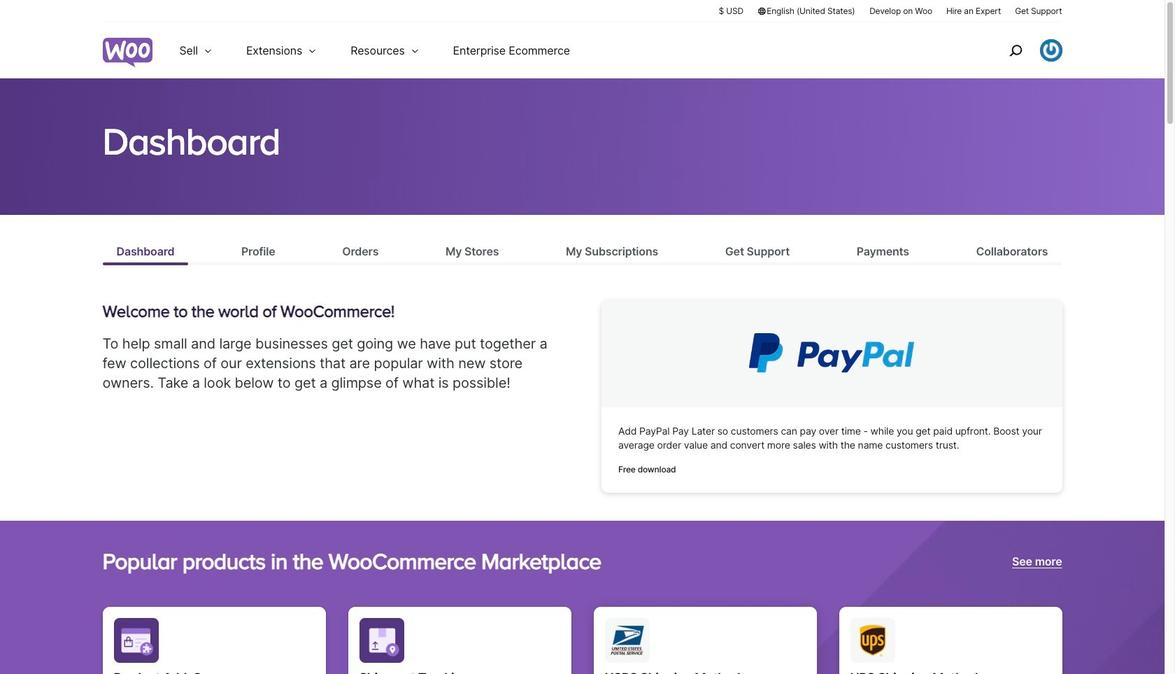 Task type: locate. For each thing, give the bounding box(es) containing it.
search image
[[1005, 39, 1027, 62]]

open account menu image
[[1041, 39, 1063, 62]]

service navigation menu element
[[980, 28, 1063, 73]]



